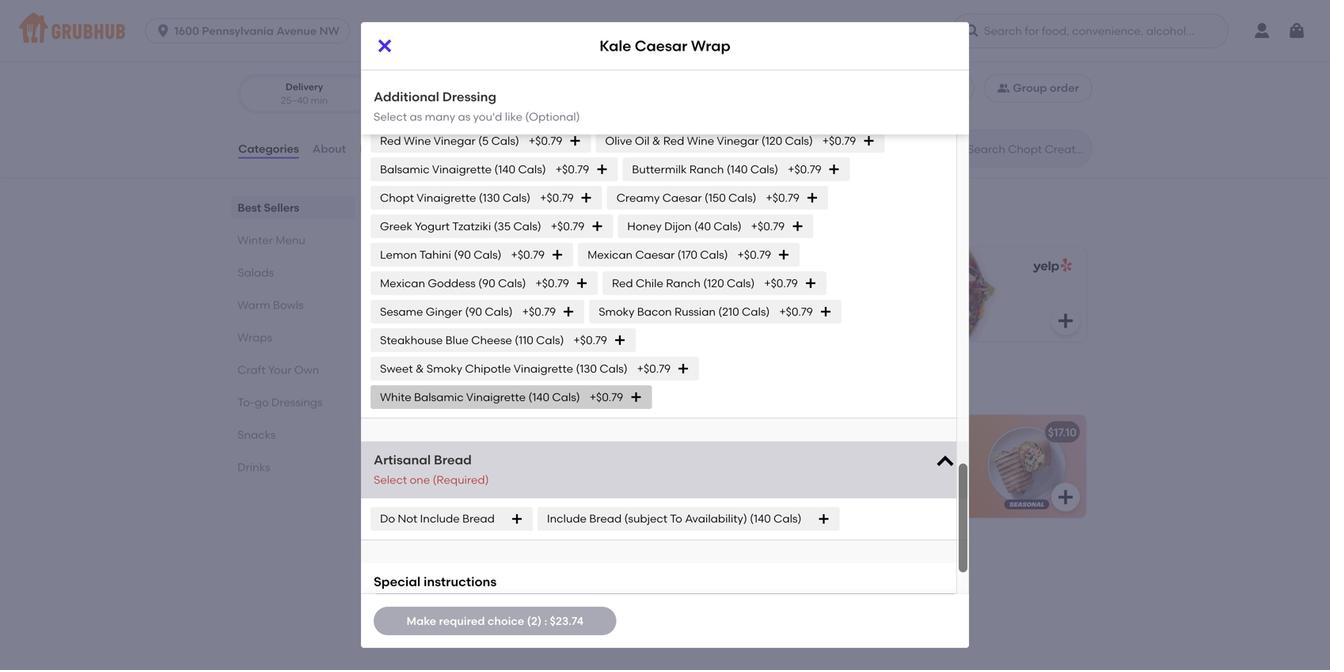 Task type: locate. For each thing, give the bounding box(es) containing it.
kale caesar wrap $10.61 +
[[402, 290, 501, 322]]

2 and from the left
[[887, 497, 909, 510]]

1 horizontal spatial smoky
[[599, 305, 635, 319]]

goddess
[[711, 49, 758, 62], [428, 277, 476, 290]]

1 horizontal spatial cotija
[[819, 481, 849, 494]]

panko for spicy jalapeño goddess wrap "image"
[[754, 448, 787, 462]]

olive right •
[[444, 106, 471, 119]]

1 you'd from the top
[[473, 10, 502, 23]]

as
[[410, 10, 422, 23], [458, 10, 471, 23], [410, 110, 422, 124], [458, 110, 471, 124]]

1 vegetables, from the left
[[399, 481, 461, 494]]

2 beans, from the left
[[786, 464, 822, 478]]

bread up heatwave on the bottom of page
[[463, 513, 495, 526]]

sellers up greek yogurt tzatziki (35 cals)
[[427, 197, 482, 217]]

(140
[[495, 163, 516, 176], [727, 163, 748, 176], [529, 391, 550, 404], [750, 513, 771, 526]]

smoky left bacon
[[599, 305, 635, 319]]

(140 down the olive oil & red wine vinegar (120 cals)
[[727, 163, 748, 176]]

sellers inside the best sellers most ordered on grubhub
[[427, 197, 482, 217]]

min down delivery
[[311, 95, 328, 106]]

1 horizontal spatial beans,
[[786, 464, 822, 478]]

1 vertical spatial (130
[[576, 362, 597, 376]]

0 horizontal spatial fried
[[435, 448, 460, 462]]

reviews
[[360, 142, 404, 156]]

1 horizontal spatial +
[[718, 542, 725, 556]]

1 horizontal spatial yelp image
[[1030, 258, 1072, 274]]

scallions,
[[433, 497, 482, 510], [788, 497, 837, 510]]

(120
[[810, 49, 831, 62], [762, 134, 783, 148], [703, 277, 724, 290]]

olive up buttermilk
[[605, 134, 632, 148]]

2 like from the top
[[505, 110, 523, 124]]

1 horizontal spatial panko
[[754, 448, 787, 462]]

1 horizontal spatial best
[[386, 197, 423, 217]]

2 select from the top
[[374, 110, 407, 124]]

select down artisanal
[[374, 474, 407, 487]]

1 beans, from the left
[[432, 464, 468, 478]]

1 horizontal spatial mexican
[[588, 248, 633, 262]]

3 select from the top
[[374, 474, 407, 487]]

and for spicy jalapeño goddess salad image
[[532, 497, 554, 510]]

0 vertical spatial (optional)
[[525, 10, 580, 23]]

smoky down blue
[[427, 362, 463, 376]]

1 horizontal spatial kale
[[600, 37, 631, 55]]

+$0.79 for white balsamic vinaigrette (140 cals)
[[590, 391, 624, 404]]

0 vertical spatial (90
[[454, 248, 471, 262]]

$23.74
[[550, 615, 584, 628]]

radish,
[[539, 448, 575, 462], [893, 448, 930, 462]]

(optional)
[[525, 10, 580, 23], [525, 110, 580, 124]]

your up 'to-go dressings'
[[268, 364, 292, 377]]

0 vertical spatial kale
[[600, 37, 631, 55]]

select inside artisanal bread select one (required)
[[374, 474, 407, 487]]

kale up $10.61
[[402, 290, 426, 303]]

goddess right jalapeño
[[711, 49, 758, 62]]

radish, inside button
[[539, 448, 575, 462]]

0 horizontal spatial olive
[[444, 106, 471, 119]]

1600 pennsylvania avenue nw
[[174, 24, 340, 38]]

kale for kale caesar wrap
[[600, 37, 631, 55]]

creamy for creamy jalapeño goddess dressing (120 cals)
[[610, 49, 653, 62]]

1 horizontal spatial cheese,
[[852, 481, 893, 494]]

caesar inside kale caesar wrap $10.61 +
[[428, 290, 468, 303]]

do
[[380, 513, 395, 526]]

0 vertical spatial your
[[787, 290, 811, 303]]

good food
[[335, 26, 385, 37]]

1 horizontal spatial tortilla
[[896, 481, 931, 494]]

scallions, for spicy jalapeño goddess wrap "image"
[[788, 497, 837, 510]]

0 horizontal spatial own
[[294, 364, 319, 377]]

buttermilk
[[632, 163, 687, 176]]

panko fried chicken, fresh radish, black beans, spicy pickled vegetables, cotija cheese, tortilla chips, scallions, romaine and cabbage & cilantro blend inside button
[[399, 448, 576, 526]]

include left (subject
[[547, 513, 587, 526]]

russian
[[675, 305, 716, 319]]

2 fresh from the left
[[864, 448, 891, 462]]

winter menu down best sellers
[[238, 234, 306, 247]]

best down categories button
[[238, 201, 261, 215]]

1 vertical spatial winter menu
[[386, 378, 492, 398]]

1 fried from the left
[[435, 448, 460, 462]]

1 horizontal spatial fresh
[[864, 448, 891, 462]]

$10.61
[[402, 308, 432, 322]]

1 horizontal spatial cilantro
[[817, 513, 858, 526]]

2 chicken, from the left
[[817, 448, 862, 462]]

bread inside artisanal bread select one (required)
[[434, 453, 472, 468]]

1 panko fried chicken, fresh radish, black beans, spicy pickled vegetables, cotija cheese, tortilla chips, scallions, romaine and cabbage & cilantro blend from the left
[[399, 448, 576, 526]]

$16.27
[[687, 542, 718, 556]]

(140 down (240
[[495, 163, 516, 176]]

make required choice (2) : $23.74
[[407, 615, 584, 628]]

chopt vinaigrette (130 cals)
[[380, 191, 531, 205]]

menu down chipotle
[[446, 378, 492, 398]]

beans, inside panko fried chicken, fresh radish, black beans, spicy pickled vegetables, cotija cheese, tortilla chips, scallions, romaine and cabbage & cilantro blend button
[[432, 464, 468, 478]]

0 horizontal spatial radish,
[[539, 448, 575, 462]]

0 horizontal spatial pickled
[[501, 464, 540, 478]]

nw
[[319, 24, 340, 38]]

1 and from the left
[[532, 497, 554, 510]]

blend inside button
[[506, 513, 537, 526]]

like inside additional dressing select as many as you'd like (optional)
[[505, 110, 523, 124]]

0 horizontal spatial goddess
[[428, 277, 476, 290]]

2 blend from the left
[[861, 513, 892, 526]]

1 horizontal spatial your
[[787, 290, 811, 303]]

cheese, inside button
[[497, 481, 539, 494]]

1 vertical spatial your
[[268, 364, 292, 377]]

bowl
[[503, 542, 529, 556]]

(90 for tahini
[[454, 248, 471, 262]]

cabbage right the availability)
[[754, 513, 804, 526]]

0 horizontal spatial cheese,
[[497, 481, 539, 494]]

snacks
[[238, 429, 276, 442]]

sellers for best sellers
[[264, 201, 299, 215]]

2 cabbage from the left
[[754, 513, 804, 526]]

1 vertical spatial own
[[294, 364, 319, 377]]

cabbage up "serrano"
[[399, 513, 449, 526]]

craft inside craft your own salad $10.96 +
[[756, 290, 785, 303]]

1600 pennsylvania avenue nw button
[[145, 18, 356, 44]]

0 horizontal spatial (120
[[703, 277, 724, 290]]

0 vertical spatial creamy
[[610, 49, 653, 62]]

fresh inside panko fried chicken, fresh radish, black beans, spicy pickled vegetables, cotija cheese, tortilla chips, scallions, romaine and cabbage & cilantro blend button
[[510, 448, 536, 462]]

yelp image for craft your own salad
[[1030, 258, 1072, 274]]

1 vertical spatial kale
[[402, 290, 426, 303]]

vinaigrette down "(110" at left
[[514, 362, 573, 376]]

2 cilantro from the left
[[817, 513, 858, 526]]

kale inside kale caesar wrap $10.61 +
[[402, 290, 426, 303]]

mexican for mexican caesar (170 cals)
[[588, 248, 633, 262]]

lemon tahini (90 cals)
[[380, 248, 502, 262]]

0 vertical spatial select
[[374, 10, 407, 23]]

0 horizontal spatial cotija
[[464, 481, 494, 494]]

many up balsamic vinegar (25 cals) on the top of the page
[[425, 10, 455, 23]]

+$0.79 for mexican caesar (170 cals)
[[738, 248, 771, 262]]

1 include from the left
[[420, 513, 460, 526]]

1 tortilla from the left
[[541, 481, 576, 494]]

0 vertical spatial oil
[[473, 106, 488, 119]]

sesame ginger (90 cals)
[[380, 305, 513, 319]]

romaine for spicy jalapeño goddess salad image
[[485, 497, 530, 510]]

select up food
[[374, 10, 407, 23]]

menu down best sellers
[[276, 234, 306, 247]]

cabbage inside button
[[399, 513, 449, 526]]

1 horizontal spatial sellers
[[427, 197, 482, 217]]

mexican for mexican goddess (90 cals)
[[380, 277, 425, 290]]

+$0.79 for smoky bacon russian (210 cals)
[[780, 305, 813, 319]]

bread
[[434, 453, 472, 468], [463, 513, 495, 526], [589, 513, 622, 526]]

balsamic for balsamic vinaigrette (140 cals)
[[380, 163, 430, 176]]

ranch
[[690, 163, 724, 176], [666, 277, 701, 290]]

balsamic up chopt
[[380, 163, 430, 176]]

2 tortilla from the left
[[896, 481, 931, 494]]

craft for craft your own
[[238, 364, 266, 377]]

1 vertical spatial menu
[[446, 378, 492, 398]]

caesar
[[635, 37, 688, 55], [663, 191, 702, 205], [636, 248, 675, 262], [428, 290, 468, 303]]

chile
[[636, 277, 664, 290]]

2 vertical spatial balsamic
[[414, 391, 464, 404]]

1 horizontal spatial and
[[887, 497, 909, 510]]

include right not
[[420, 513, 460, 526]]

fried inside button
[[435, 448, 460, 462]]

oil up buttermilk
[[635, 134, 650, 148]]

svg image for lemon tahini (90 cals)
[[551, 249, 564, 261]]

categories
[[238, 142, 299, 156]]

tortilla inside panko fried chicken, fresh radish, black beans, spicy pickled vegetables, cotija cheese, tortilla chips, scallions, romaine and cabbage & cilantro blend button
[[541, 481, 576, 494]]

smoky bacon russian (210 cals)
[[599, 305, 770, 319]]

2 vertical spatial (120
[[703, 277, 724, 290]]

best for best sellers
[[238, 201, 261, 215]]

black for spicy jalapeño goddess wrap "image"
[[754, 464, 784, 478]]

1 horizontal spatial include
[[547, 513, 587, 526]]

0 horizontal spatial chips,
[[399, 497, 431, 510]]

own inside craft your own salad $10.96 +
[[814, 290, 839, 303]]

1 horizontal spatial red
[[612, 277, 633, 290]]

(130
[[479, 191, 500, 205], [576, 362, 597, 376]]

0 horizontal spatial winter menu
[[238, 234, 306, 247]]

+$0.79 for olive oil & red wine vinegar (120 cals)
[[823, 134, 856, 148]]

1 blend from the left
[[506, 513, 537, 526]]

svg image
[[1288, 21, 1307, 40], [155, 23, 171, 39], [375, 36, 394, 55], [863, 135, 875, 147], [596, 163, 608, 176], [591, 220, 604, 233], [576, 277, 588, 290], [805, 277, 817, 290], [562, 306, 575, 318], [702, 312, 721, 331], [614, 334, 626, 347], [677, 363, 690, 375], [702, 488, 721, 507], [1057, 488, 1076, 507], [511, 513, 523, 526], [818, 513, 830, 526]]

1 fresh from the left
[[510, 448, 536, 462]]

kale caesar wrap
[[600, 37, 731, 55]]

to-
[[238, 396, 255, 410]]

best sellers
[[238, 201, 299, 215]]

vinegar up buttermilk ranch (140 cals)
[[717, 134, 759, 148]]

min
[[311, 95, 328, 106], [467, 95, 484, 106]]

0 horizontal spatial and
[[532, 497, 554, 510]]

chips, inside button
[[399, 497, 431, 510]]

mexican up sesame
[[380, 277, 425, 290]]

salad
[[842, 290, 873, 303]]

2 (optional) from the top
[[525, 110, 580, 124]]

1 cotija from the left
[[464, 481, 494, 494]]

0 horizontal spatial (130
[[479, 191, 500, 205]]

about button
[[312, 120, 347, 177]]

0 horizontal spatial scallions,
[[433, 497, 482, 510]]

delivery
[[286, 81, 323, 92]]

cilantro inside button
[[462, 513, 504, 526]]

1 chicken, from the left
[[462, 448, 507, 462]]

0 horizontal spatial winter
[[238, 234, 273, 247]]

1 vertical spatial (optional)
[[525, 110, 580, 124]]

your inside craft your own salad $10.96 +
[[787, 290, 811, 303]]

your for craft your own salad $10.96 +
[[787, 290, 811, 303]]

1 scallions, from the left
[[433, 497, 482, 510]]

2 vegetables, from the left
[[754, 481, 816, 494]]

creamy for creamy caesar (150 cals)
[[617, 191, 660, 205]]

(required)
[[433, 474, 489, 487]]

0 horizontal spatial oil
[[473, 106, 488, 119]]

chopt
[[380, 191, 414, 205]]

cheese, for spicy jalapeño goddess salad image
[[497, 481, 539, 494]]

1 spicy from the left
[[470, 464, 498, 478]]

(90 up steakhouse blue cheese (110 cals)
[[465, 305, 482, 319]]

1 horizontal spatial winter
[[386, 378, 442, 398]]

blend for spicy jalapeño goddess wrap "image"
[[861, 513, 892, 526]]

own left the salad
[[814, 290, 839, 303]]

dressing inside additional dressing select as many as you'd like (optional)
[[443, 89, 497, 105]]

0 vertical spatial winter
[[238, 234, 273, 247]]

+$0.79 for red chile ranch (120 cals)
[[764, 277, 798, 290]]

select down 0.2
[[374, 110, 407, 124]]

2 cheese, from the left
[[852, 481, 893, 494]]

red down extra
[[380, 134, 401, 148]]

additional dressing select as many as you'd like (optional)
[[374, 89, 580, 124]]

cilantro for spicy jalapeño goddess wrap "image"
[[817, 513, 858, 526]]

vinaigrette up ordered
[[417, 191, 476, 205]]

1 vertical spatial wrap
[[471, 290, 501, 303]]

artisanal bread select one (required)
[[374, 453, 489, 487]]

0 vertical spatial balsamic
[[380, 49, 430, 62]]

spicy inside button
[[470, 464, 498, 478]]

1 (optional) from the top
[[525, 10, 580, 23]]

winter menu down sweet
[[386, 378, 492, 398]]

0 vertical spatial goddess
[[711, 49, 758, 62]]

cotija inside button
[[464, 481, 494, 494]]

search icon image
[[942, 139, 961, 158]]

2 panko from the left
[[754, 448, 787, 462]]

select inside additional dressing select as many as you'd like (optional)
[[374, 110, 407, 124]]

0 horizontal spatial best
[[238, 201, 261, 215]]

best for best sellers most ordered on grubhub
[[386, 197, 423, 217]]

1 yelp image from the left
[[676, 258, 718, 274]]

1 horizontal spatial blend
[[861, 513, 892, 526]]

svg image inside 1600 pennsylvania avenue nw button
[[155, 23, 171, 39]]

0 horizontal spatial smoky
[[427, 362, 463, 376]]

craft up $10.96
[[756, 290, 785, 303]]

1 vertical spatial (120
[[762, 134, 783, 148]]

2 pickled from the left
[[855, 464, 894, 478]]

cilantro
[[462, 513, 504, 526], [817, 513, 858, 526]]

2 wine from the left
[[687, 134, 714, 148]]

bread up (required)
[[434, 453, 472, 468]]

1 cheese, from the left
[[497, 481, 539, 494]]

and for spicy jalapeño goddess wrap "image"
[[887, 497, 909, 510]]

0 vertical spatial menu
[[276, 234, 306, 247]]

heatwave
[[445, 542, 500, 556]]

warm bowls
[[238, 299, 304, 312]]

(35
[[494, 220, 511, 233]]

wrap for kale caesar wrap $10.61 +
[[471, 290, 501, 303]]

vinegar left (25
[[432, 49, 474, 62]]

main navigation navigation
[[0, 0, 1331, 62]]

oil
[[473, 106, 488, 119], [635, 134, 650, 148]]

ranch up smoky bacon russian (210 cals)
[[666, 277, 701, 290]]

panko for spicy jalapeño goddess salad image
[[399, 448, 433, 462]]

and
[[532, 497, 554, 510], [887, 497, 909, 510]]

fried
[[435, 448, 460, 462], [790, 448, 814, 462]]

dressing
[[761, 49, 807, 62], [443, 89, 497, 105]]

92
[[309, 24, 322, 38]]

1 panko from the left
[[399, 448, 433, 462]]

cotija for spicy jalapeño goddess wrap "image"
[[819, 481, 849, 494]]

vegetables, inside panko fried chicken, fresh radish, black beans, spicy pickled vegetables, cotija cheese, tortilla chips, scallions, romaine and cabbage & cilantro blend button
[[399, 481, 461, 494]]

group
[[1013, 81, 1047, 95]]

2 horizontal spatial red
[[663, 134, 685, 148]]

2 vertical spatial (90
[[465, 305, 482, 319]]

best up "most"
[[386, 197, 423, 217]]

Search Chopt Creative Salad Co. search field
[[966, 142, 1087, 157]]

option group
[[238, 74, 509, 114]]

red left chile at the left of page
[[612, 277, 633, 290]]

kale left jalapeño
[[600, 37, 631, 55]]

2 romaine from the left
[[840, 497, 885, 510]]

greek yogurt tzatziki (35 cals)
[[380, 220, 541, 233]]

2 you'd from the top
[[473, 110, 502, 124]]

2 black from the left
[[754, 464, 784, 478]]

winter up 'salads'
[[238, 234, 273, 247]]

mexican down 'honey'
[[588, 248, 633, 262]]

0 vertical spatial many
[[425, 10, 455, 23]]

1 horizontal spatial fried
[[790, 448, 814, 462]]

0 horizontal spatial panko
[[399, 448, 433, 462]]

0 vertical spatial like
[[505, 10, 523, 23]]

0 horizontal spatial panko fried chicken, fresh radish, black beans, spicy pickled vegetables, cotija cheese, tortilla chips, scallions, romaine and cabbage & cilantro blend
[[399, 448, 576, 526]]

creamy left jalapeño
[[610, 49, 653, 62]]

svg image
[[965, 23, 980, 39], [569, 135, 582, 147], [828, 163, 841, 176], [580, 192, 593, 204], [806, 192, 819, 204], [791, 220, 804, 233], [551, 249, 564, 261], [778, 249, 791, 261], [820, 306, 832, 318], [1057, 312, 1076, 331], [630, 391, 643, 404], [935, 451, 957, 474]]

2 many from the top
[[425, 110, 455, 124]]

bread left (subject
[[589, 513, 622, 526]]

2 spicy from the left
[[825, 464, 853, 478]]

craft down wraps
[[238, 364, 266, 377]]

1 black from the left
[[399, 464, 429, 478]]

include bread (subject to availability) (140 cals)
[[547, 513, 802, 526]]

1 vertical spatial olive
[[605, 134, 632, 148]]

1 vertical spatial you'd
[[473, 110, 502, 124]]

1 cabbage from the left
[[399, 513, 449, 526]]

select
[[374, 10, 407, 23], [374, 110, 407, 124], [374, 474, 407, 487]]

honey dijon (40 cals)
[[627, 220, 742, 233]]

many down •
[[425, 110, 455, 124]]

1 horizontal spatial spicy
[[825, 464, 853, 478]]

cilantro for spicy jalapeño goddess salad image
[[462, 513, 504, 526]]

0 horizontal spatial sellers
[[264, 201, 299, 215]]

serrano heatwave bowl image
[[613, 532, 732, 635]]

pickled for spicy jalapeño goddess wrap "image"
[[855, 464, 894, 478]]

like
[[505, 10, 523, 23], [505, 110, 523, 124]]

chips, for spicy jalapeño goddess salad image
[[399, 497, 431, 510]]

min right the 10–20
[[467, 95, 484, 106]]

red up buttermilk
[[663, 134, 685, 148]]

special instructions
[[374, 574, 497, 590]]

dijon
[[665, 220, 692, 233]]

+$0.79 for lemon tahini (90 cals)
[[511, 248, 545, 262]]

0 horizontal spatial yelp image
[[676, 258, 718, 274]]

oil left (240
[[473, 106, 488, 119]]

1 vertical spatial smoky
[[427, 362, 463, 376]]

goddess up sesame ginger (90 cals)
[[428, 277, 476, 290]]

winter down sweet
[[386, 378, 442, 398]]

winter menu
[[238, 234, 306, 247], [386, 378, 492, 398]]

(240
[[491, 106, 514, 119]]

min inside pickup 0.2 mi • 10–20 min
[[467, 95, 484, 106]]

+$0.79 for sesame ginger (90 cals)
[[522, 305, 556, 319]]

virgin
[[410, 106, 441, 119]]

1 cilantro from the left
[[462, 513, 504, 526]]

1 horizontal spatial romaine
[[840, 497, 885, 510]]

2 chips, from the left
[[754, 497, 785, 510]]

dressings
[[271, 396, 323, 410]]

1 vertical spatial like
[[505, 110, 523, 124]]

extra virgin olive oil (240 cals)
[[380, 106, 545, 119]]

min inside delivery 25–40 min
[[311, 95, 328, 106]]

cheese, for spicy jalapeño goddess wrap "image"
[[852, 481, 893, 494]]

pennsylvania
[[202, 24, 274, 38]]

fresh
[[510, 448, 536, 462], [864, 448, 891, 462]]

1 horizontal spatial dressing
[[761, 49, 807, 62]]

and inside button
[[532, 497, 554, 510]]

tortilla for spicy jalapeño goddess wrap "image"
[[896, 481, 931, 494]]

creamy
[[610, 49, 653, 62], [617, 191, 660, 205]]

1 vertical spatial many
[[425, 110, 455, 124]]

your up $10.96
[[787, 290, 811, 303]]

extra
[[380, 106, 408, 119]]

(210
[[719, 305, 739, 319]]

chicken, inside button
[[462, 448, 507, 462]]

0 horizontal spatial +
[[432, 308, 439, 322]]

(90 right tahini
[[454, 248, 471, 262]]

scallions, for spicy jalapeño goddess salad image
[[433, 497, 482, 510]]

1 horizontal spatial wine
[[687, 134, 714, 148]]

1 chips, from the left
[[399, 497, 431, 510]]

2 include from the left
[[547, 513, 587, 526]]

1 vertical spatial select
[[374, 110, 407, 124]]

(90 up sesame ginger (90 cals)
[[478, 277, 496, 290]]

1 vertical spatial (90
[[478, 277, 496, 290]]

25–40
[[281, 95, 309, 106]]

2 cotija from the left
[[819, 481, 849, 494]]

romaine inside button
[[485, 497, 530, 510]]

craft your own
[[238, 364, 319, 377]]

panko inside button
[[399, 448, 433, 462]]

0 horizontal spatial craft
[[238, 364, 266, 377]]

+ inside kale caesar wrap $10.61 +
[[432, 308, 439, 322]]

best inside the best sellers most ordered on grubhub
[[386, 197, 423, 217]]

1 min from the left
[[311, 95, 328, 106]]

your for craft your own
[[268, 364, 292, 377]]

craft
[[756, 290, 785, 303], [238, 364, 266, 377]]

1 vertical spatial dressing
[[443, 89, 497, 105]]

1 romaine from the left
[[485, 497, 530, 510]]

2 min from the left
[[467, 95, 484, 106]]

2 scallions, from the left
[[788, 497, 837, 510]]

black inside button
[[399, 464, 429, 478]]

+$0.79 for chopt vinaigrette (130 cals)
[[540, 191, 574, 205]]

0 horizontal spatial mexican
[[380, 277, 425, 290]]

scallions, inside button
[[433, 497, 482, 510]]

1 horizontal spatial black
[[754, 464, 784, 478]]

2 yelp image from the left
[[1030, 258, 1072, 274]]

you'd up (25
[[473, 10, 502, 23]]

yelp image
[[676, 258, 718, 274], [1030, 258, 1072, 274]]

beans,
[[432, 464, 468, 478], [786, 464, 822, 478]]

0 vertical spatial you'd
[[473, 10, 502, 23]]

caesar for creamy caesar (150 cals)
[[663, 191, 702, 205]]

own up dressings
[[294, 364, 319, 377]]

wrap inside kale caesar wrap $10.61 +
[[471, 290, 501, 303]]

1 radish, from the left
[[539, 448, 575, 462]]

wine down virgin
[[404, 134, 431, 148]]

sellers down categories button
[[264, 201, 299, 215]]

cabbage
[[399, 513, 449, 526], [754, 513, 804, 526]]

romaine for spicy jalapeño goddess wrap "image"
[[840, 497, 885, 510]]

+$0.79 for buttermilk ranch (140 cals)
[[788, 163, 822, 176]]

craft for craft your own salad $10.96 +
[[756, 290, 785, 303]]

winter
[[238, 234, 273, 247], [386, 378, 442, 398]]

2 horizontal spatial +
[[789, 308, 796, 322]]

blue
[[446, 334, 469, 347]]

you'd up (5
[[473, 110, 502, 124]]

2 fried from the left
[[790, 448, 814, 462]]

1 vertical spatial balsamic
[[380, 163, 430, 176]]

2 radish, from the left
[[893, 448, 930, 462]]

balsamic
[[380, 49, 430, 62], [380, 163, 430, 176], [414, 391, 464, 404]]

1 horizontal spatial vegetables,
[[754, 481, 816, 494]]

sesame
[[380, 305, 423, 319]]

balsamic right white
[[414, 391, 464, 404]]

ranch down the olive oil & red wine vinegar (120 cals)
[[690, 163, 724, 176]]

creamy up 'honey'
[[617, 191, 660, 205]]

balsamic down food
[[380, 49, 430, 62]]

2 panko fried chicken, fresh radish, black beans, spicy pickled vegetables, cotija cheese, tortilla chips, scallions, romaine and cabbage & cilantro blend from the left
[[754, 448, 931, 526]]

1 pickled from the left
[[501, 464, 540, 478]]

1 horizontal spatial radish,
[[893, 448, 930, 462]]

own for craft your own salad $10.96 +
[[814, 290, 839, 303]]

pickled inside button
[[501, 464, 540, 478]]

wine up buttermilk ranch (140 cals)
[[687, 134, 714, 148]]

0 vertical spatial winter menu
[[238, 234, 306, 247]]

0 horizontal spatial cabbage
[[399, 513, 449, 526]]

+$0.79 for red wine vinegar (5 cals)
[[529, 134, 563, 148]]

vinaigrette up chopt vinaigrette (130 cals)
[[432, 163, 492, 176]]

you'd inside additional dressing select as many as you'd like (optional)
[[473, 110, 502, 124]]

special
[[374, 574, 421, 590]]

2 horizontal spatial (120
[[810, 49, 831, 62]]

fresh for spicy jalapeño goddess salad image
[[510, 448, 536, 462]]



Task type: vqa. For each thing, say whether or not it's contained in the screenshot.
1st cilantro from right
yes



Task type: describe. For each thing, give the bounding box(es) containing it.
vinaigrette down sweet & smoky chipotle vinaigrette (130 cals)
[[466, 391, 526, 404]]

0 vertical spatial olive
[[444, 106, 471, 119]]

+$0.79 for sweet & smoky chipotle vinaigrette (130 cals)
[[637, 362, 671, 376]]

own for craft your own
[[294, 364, 319, 377]]

10–20
[[439, 95, 465, 106]]

0 vertical spatial (130
[[479, 191, 500, 205]]

select for artisanal bread
[[374, 474, 407, 487]]

olive oil & red wine vinegar (120 cals)
[[605, 134, 813, 148]]

spicy jalapeño goddess wrap image
[[968, 415, 1087, 518]]

drinks
[[238, 461, 270, 474]]

blend for spicy jalapeño goddess salad image
[[506, 513, 537, 526]]

caesar for kale caesar wrap $10.61 +
[[428, 290, 468, 303]]

select as many as you'd like (optional)
[[374, 10, 580, 23]]

3.8
[[253, 24, 269, 38]]

option group containing delivery 25–40 min
[[238, 74, 509, 114]]

people icon image
[[997, 82, 1010, 94]]

cotija for spicy jalapeño goddess salad image
[[464, 481, 494, 494]]

order
[[1050, 81, 1079, 95]]

+$0.79 for creamy caesar (150 cals)
[[766, 191, 800, 205]]

fried for spicy jalapeño goddess salad image
[[435, 448, 460, 462]]

instructions
[[424, 574, 497, 590]]

fresh for spicy jalapeño goddess wrap "image"
[[864, 448, 891, 462]]

required
[[439, 615, 485, 628]]

1 select from the top
[[374, 10, 407, 23]]

yelp image for kale caesar wrap
[[676, 258, 718, 274]]

svg image for red wine vinegar (5 cals)
[[569, 135, 582, 147]]

1 horizontal spatial goddess
[[711, 49, 758, 62]]

+$0.79 for mexican goddess (90 cals)
[[536, 277, 569, 290]]

(170
[[678, 248, 698, 262]]

caesar for kale caesar wrap
[[635, 37, 688, 55]]

tortilla for spicy jalapeño goddess salad image
[[541, 481, 576, 494]]

beans, for spicy jalapeño goddess wrap "image"
[[786, 464, 822, 478]]

bacon
[[637, 305, 672, 319]]

(150
[[705, 191, 726, 205]]

(25
[[477, 49, 494, 62]]

$10.96
[[756, 308, 789, 322]]

bowls
[[273, 299, 304, 312]]

chicken, for spicy jalapeño goddess wrap "image"
[[817, 448, 862, 462]]

chipotle
[[465, 362, 511, 376]]

vegetables, for spicy jalapeño goddess wrap "image"
[[754, 481, 816, 494]]

ordered
[[415, 220, 458, 233]]

cabbage for spicy jalapeño goddess salad image
[[399, 513, 449, 526]]

(140 right the availability)
[[750, 513, 771, 526]]

balsamic vinegar (25 cals)
[[380, 49, 524, 62]]

additional
[[374, 89, 439, 105]]

creamy jalapeño goddess dressing (120 cals)
[[610, 49, 861, 62]]

mi
[[417, 95, 429, 106]]

1 vertical spatial winter
[[386, 378, 442, 398]]

bread for artisanal
[[434, 453, 472, 468]]

(optional) inside additional dressing select as many as you'd like (optional)
[[525, 110, 580, 124]]

1 horizontal spatial menu
[[446, 378, 492, 398]]

0.2
[[401, 95, 414, 106]]

mexican goddess (90 cals)
[[380, 277, 526, 290]]

greek
[[380, 220, 413, 233]]

sweet
[[380, 362, 413, 376]]

(90 for ginger
[[465, 305, 482, 319]]

svg image for smoky bacon russian (210 cals)
[[820, 306, 832, 318]]

craft your own salad $10.96 +
[[756, 290, 873, 322]]

warm
[[238, 299, 270, 312]]

fried for spicy jalapeño goddess wrap "image"
[[790, 448, 814, 462]]

$16.27 +
[[687, 542, 725, 556]]

panko fried chicken, fresh radish, black beans, spicy pickled vegetables, cotija cheese, tortilla chips, scallions, romaine and cabbage & cilantro blend for spicy jalapeño goddess salad image
[[399, 448, 576, 526]]

jalapeño
[[656, 49, 708, 62]]

best sellers most ordered on grubhub
[[386, 197, 525, 233]]

svg image for creamy caesar (150 cals)
[[806, 192, 819, 204]]

balsamic for balsamic vinegar (25 cals)
[[380, 49, 430, 62]]

select for additional dressing
[[374, 110, 407, 124]]

on
[[461, 220, 474, 233]]

1 many from the top
[[425, 10, 455, 23]]

spicy for spicy jalapeño goddess salad image
[[470, 464, 498, 478]]

+$0.79 for honey dijon (40 cals)
[[751, 220, 785, 233]]

kale for kale caesar wrap $10.61 +
[[402, 290, 426, 303]]

spicy jalapeño goddess salad image
[[613, 415, 732, 518]]

pickled for spicy jalapeño goddess salad image
[[501, 464, 540, 478]]

1 horizontal spatial (120
[[762, 134, 783, 148]]

panko fried chicken, fresh radish, black beans, spicy pickled vegetables, cotija cheese, tortilla chips, scallions, romaine and cabbage & cilantro blend for spicy jalapeño goddess wrap "image"
[[754, 448, 931, 526]]

1 vertical spatial ranch
[[666, 277, 701, 290]]

:
[[544, 615, 547, 628]]

wraps
[[238, 331, 272, 345]]

tzatziki
[[452, 220, 491, 233]]

1600
[[174, 24, 199, 38]]

1 horizontal spatial olive
[[605, 134, 632, 148]]

vegetables, for spicy jalapeño goddess salad image
[[399, 481, 461, 494]]

delivery 25–40 min
[[281, 81, 328, 106]]

radish, for spicy jalapeño goddess wrap "image"
[[893, 448, 930, 462]]

red for wine
[[380, 134, 401, 148]]

black for spicy jalapeño goddess salad image
[[399, 464, 429, 478]]

caesar for mexican caesar (170 cals)
[[636, 248, 675, 262]]

+$0.79 for greek yogurt tzatziki (35 cals)
[[551, 220, 585, 233]]

0 vertical spatial smoky
[[599, 305, 635, 319]]

1 horizontal spatial (130
[[576, 362, 597, 376]]

radish, for spicy jalapeño goddess salad image
[[539, 448, 575, 462]]

to
[[670, 513, 683, 526]]

cabbage for spicy jalapeño goddess wrap "image"
[[754, 513, 804, 526]]

wrap for kale caesar wrap
[[691, 37, 731, 55]]

(subject
[[625, 513, 668, 526]]

+$0.79 for steakhouse blue cheese (110 cals)
[[574, 334, 607, 347]]

+$0.79 for extra virgin olive oil (240 cals)
[[554, 106, 588, 119]]

many inside additional dressing select as many as you'd like (optional)
[[425, 110, 455, 124]]

bread for include
[[589, 513, 622, 526]]

white
[[380, 391, 412, 404]]

svg image for honey dijon (40 cals)
[[791, 220, 804, 233]]

honey
[[627, 220, 662, 233]]

beans, for spicy jalapeño goddess salad image
[[432, 464, 468, 478]]

+$0.79 for balsamic vinaigrette (140 cals)
[[556, 163, 589, 176]]

sellers for best sellers most ordered on grubhub
[[427, 197, 482, 217]]

do not include bread
[[380, 513, 495, 526]]

0 vertical spatial dressing
[[761, 49, 807, 62]]

1 wine from the left
[[404, 134, 431, 148]]

group order button
[[984, 74, 1093, 102]]

availability)
[[685, 513, 747, 526]]

yogurt
[[415, 220, 450, 233]]

reviews button
[[359, 120, 405, 177]]

(140 down sweet & smoky chipotle vinaigrette (130 cals)
[[529, 391, 550, 404]]

vinegar left (5
[[434, 134, 476, 148]]

& inside button
[[451, 513, 460, 526]]

cheese
[[471, 334, 512, 347]]

+ inside craft your own salad $10.96 +
[[789, 308, 796, 322]]

avenue
[[276, 24, 317, 38]]

red chile ranch (120 cals)
[[612, 277, 755, 290]]

svg image for buttermilk ranch (140 cals)
[[828, 163, 841, 176]]

ginger
[[426, 305, 463, 319]]

artisanal
[[374, 453, 431, 468]]

salads
[[238, 266, 274, 280]]

(363)
[[272, 24, 300, 38]]

1 like from the top
[[505, 10, 523, 23]]

pickup 0.2 mi • 10–20 min
[[401, 81, 484, 106]]

food
[[364, 26, 385, 37]]

(110
[[515, 334, 534, 347]]

chicken, for spicy jalapeño goddess salad image
[[462, 448, 507, 462]]

chips, for spicy jalapeño goddess wrap "image"
[[754, 497, 785, 510]]

star icon image
[[238, 23, 253, 39]]

make
[[407, 615, 436, 628]]

$17.10
[[1048, 426, 1077, 439]]

creamy caesar (150 cals)
[[617, 191, 757, 205]]

0 vertical spatial ranch
[[690, 163, 724, 176]]

svg image inside main navigation navigation
[[965, 23, 980, 39]]

svg image for white balsamic vinaigrette (140 cals)
[[630, 391, 643, 404]]

svg image for mexican caesar (170 cals)
[[778, 249, 791, 261]]

1 vertical spatial oil
[[635, 134, 650, 148]]

(90 for goddess
[[478, 277, 496, 290]]

one
[[410, 474, 430, 487]]

spicy for spicy jalapeño goddess wrap "image"
[[825, 464, 853, 478]]

(5
[[478, 134, 489, 148]]

•
[[432, 95, 436, 106]]

not
[[398, 513, 418, 526]]

balsamic vinaigrette (140 cals)
[[380, 163, 546, 176]]

red for chile
[[612, 277, 633, 290]]

about
[[313, 142, 346, 156]]

buttermilk ranch (140 cals)
[[632, 163, 779, 176]]

svg image for chopt vinaigrette (130 cals)
[[580, 192, 593, 204]]

mexican caesar (170 cals)
[[588, 248, 728, 262]]



